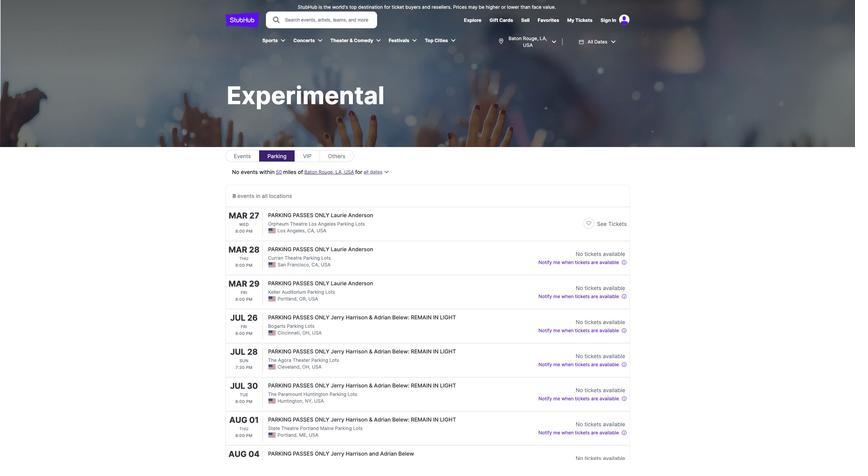 Task type: vqa. For each thing, say whether or not it's contained in the screenshot.
'Temptations'
no



Task type: describe. For each thing, give the bounding box(es) containing it.
3 remain from the top
[[411, 382, 432, 389]]

lower
[[507, 4, 520, 10]]

passes for aug 01
[[293, 416, 314, 423]]

concerts link
[[290, 33, 318, 48]]

the for jul 28
[[268, 357, 277, 363]]

3 anderson from the top
[[348, 280, 373, 287]]

parking passes only laurie anderson for 27
[[268, 212, 373, 219]]

are for jul 30
[[591, 396, 599, 401]]

8:00 for 28
[[236, 263, 245, 268]]

or
[[502, 4, 506, 10]]

ca, for 28
[[312, 262, 320, 267]]

0 vertical spatial theater
[[331, 37, 349, 43]]

1 horizontal spatial for
[[384, 4, 391, 10]]

aug 04
[[229, 449, 260, 459]]

mar inside mar 29 fri 8:00 pm
[[229, 279, 247, 289]]

me for jul 30
[[554, 396, 561, 401]]

theatre for 28
[[285, 255, 302, 261]]

see
[[597, 221, 607, 227]]

sell
[[521, 17, 530, 23]]

all dates
[[588, 39, 608, 45]]

8 only from the top
[[315, 450, 330, 457]]

portland, me, usa
[[278, 432, 319, 438]]

no tickets available for jul 30
[[576, 387, 626, 394]]

usa inside no events within 50 miles of baton rouge, la, usa
[[344, 169, 354, 175]]

0 horizontal spatial for
[[355, 169, 363, 175]]

pm for jul 26
[[246, 331, 253, 336]]

parking for jul 28
[[268, 348, 292, 355]]

pm inside mar 29 fri 8:00 pm
[[246, 297, 253, 302]]

theater & comedy link
[[327, 33, 376, 48]]

keller auditorium parking lots
[[268, 289, 335, 295]]

mar for mar 28
[[229, 245, 247, 255]]

Search events, artists, teams, and more field
[[284, 16, 371, 24]]

parking inside parking button
[[268, 153, 287, 159]]

bogarts
[[268, 323, 286, 329]]

in for 26
[[433, 314, 439, 321]]

locations
[[269, 193, 292, 199]]

be
[[479, 4, 485, 10]]

wed
[[239, 222, 249, 227]]

when for mar 28
[[562, 259, 574, 265]]

stubhub is the world's top destination for ticket buyers and resellers. prices may be higher or lower than face value.
[[298, 4, 556, 10]]

usa right 'francisco,'
[[321, 262, 331, 267]]

san francisco, ca, usa
[[278, 262, 331, 267]]

bogarts parking lots
[[268, 323, 315, 329]]

cleveland, oh, usa
[[278, 364, 322, 370]]

8:00 for 26
[[236, 331, 245, 336]]

no for mar 29
[[576, 285, 583, 291]]

notify for jul 28
[[539, 362, 552, 367]]

are for mar 29
[[591, 293, 599, 299]]

50 button
[[275, 167, 283, 177]]

top
[[350, 4, 357, 10]]

portland, for aug 01
[[278, 432, 298, 438]]

in
[[256, 193, 261, 199]]

vip
[[303, 153, 312, 159]]

festivals link
[[386, 33, 412, 48]]

huntington, ny, usa
[[278, 398, 324, 404]]

no for jul 26
[[576, 319, 583, 325]]

laurie for 27
[[331, 212, 347, 219]]

within
[[259, 169, 275, 175]]

& for 01
[[369, 416, 373, 423]]

us national flag image for jul 30
[[268, 398, 276, 404]]

pm for jul 28
[[246, 365, 253, 370]]

la, inside no events within 50 miles of baton rouge, la, usa
[[336, 169, 343, 175]]

jul inside jul 30 tue 8:00 pm
[[230, 381, 245, 391]]

usa right or,
[[309, 296, 318, 301]]

are for mar 28
[[591, 259, 599, 265]]

the for jul 30
[[268, 391, 277, 397]]

the paramount huntington parking lots
[[268, 391, 357, 397]]

8:00 for 30
[[236, 399, 245, 404]]

rouge, inside no events within 50 miles of baton rouge, la, usa
[[319, 169, 334, 175]]

us national flag image for aug 01
[[268, 432, 276, 438]]

when for jul 28
[[562, 362, 574, 367]]

usa down the agora theater parking lots
[[312, 364, 322, 370]]

30
[[247, 381, 258, 391]]

curran theatre parking lots
[[268, 255, 331, 261]]

tue
[[240, 392, 248, 397]]

passes for mar 28
[[293, 246, 314, 253]]

portland, or, usa
[[278, 296, 318, 301]]

aug for aug 04
[[229, 449, 247, 459]]

theater & comedy
[[331, 37, 373, 43]]

gift
[[490, 17, 499, 23]]

tooltip image for 26
[[622, 328, 627, 333]]

ticket
[[392, 4, 404, 10]]

adrian for 01
[[374, 416, 391, 423]]

francisco,
[[287, 262, 310, 267]]

gift cards
[[490, 17, 513, 23]]

3 parking passes only laurie anderson from the top
[[268, 280, 373, 287]]

gift cards link
[[490, 17, 513, 23]]

notify me when tickets are available for jul 28
[[539, 362, 619, 367]]

rouge, inside baton rouge, la, usa
[[523, 35, 539, 41]]

4 tooltip image from the top
[[622, 396, 627, 401]]

only for jul 30
[[315, 382, 330, 389]]

1 vertical spatial and
[[369, 450, 379, 457]]

only for mar 29
[[315, 280, 330, 287]]

top cities
[[425, 37, 448, 43]]

laurie for 28
[[331, 246, 347, 253]]

harrison for 26
[[346, 314, 368, 321]]

parking passes only laurie anderson for 28
[[268, 246, 373, 253]]

me for mar 28
[[554, 259, 561, 265]]

for all dates
[[355, 169, 383, 175]]

maine
[[320, 425, 334, 431]]

huntington,
[[278, 398, 304, 404]]

passes for mar 27
[[293, 212, 314, 219]]

sign in link
[[601, 17, 617, 23]]

festivals
[[389, 37, 410, 43]]

notify me when tickets are available button for jul 26
[[539, 326, 627, 334]]

state theatre portland maine parking lots
[[268, 425, 363, 431]]

1 horizontal spatial and
[[422, 4, 431, 10]]

me for jul 28
[[554, 362, 561, 367]]

pm for aug 01
[[246, 433, 253, 438]]

buyers
[[406, 4, 421, 10]]

notify for jul 26
[[539, 327, 552, 333]]

04
[[249, 449, 260, 459]]

jerry for 01
[[331, 416, 344, 423]]

fri for mar
[[241, 290, 247, 295]]

1 vertical spatial theater
[[293, 357, 310, 363]]

no tickets available for aug 01
[[576, 421, 626, 428]]

light for 26
[[440, 314, 456, 321]]

belew: for 28
[[392, 348, 410, 355]]

5 jerry from the top
[[331, 450, 344, 457]]

when for jul 26
[[562, 327, 574, 333]]

parking button
[[259, 150, 295, 162]]

los angeles, ca, usa
[[278, 228, 327, 233]]

mar for mar 27
[[229, 211, 248, 221]]

all
[[588, 39, 593, 45]]

mar 29 fri 8:00 pm
[[229, 279, 260, 302]]

me,
[[299, 432, 308, 438]]

no for jul 28
[[576, 353, 583, 360]]

0 vertical spatial baton rouge, la, usa button
[[495, 31, 560, 53]]

stubhub
[[298, 4, 318, 10]]

us national flag image for mar 29
[[268, 296, 276, 301]]

5 harrison from the top
[[346, 450, 368, 457]]

explore link
[[464, 17, 482, 23]]

oh, for jul 28
[[302, 364, 311, 370]]

26
[[247, 313, 258, 323]]

no tickets available for jul 26
[[576, 319, 626, 325]]

usa down state theatre portland maine parking lots
[[309, 432, 319, 438]]

explore
[[464, 17, 482, 23]]

miles
[[283, 169, 297, 175]]

theatre for 27
[[290, 221, 308, 227]]

sports link
[[259, 33, 281, 48]]

value.
[[543, 4, 556, 10]]

theatre for 01
[[281, 425, 299, 431]]

29
[[249, 279, 260, 289]]

others
[[328, 153, 346, 159]]

no events within 50 miles of baton rouge, la, usa
[[232, 169, 354, 175]]

face
[[532, 4, 542, 10]]

3 jerry from the top
[[331, 382, 344, 389]]

3 light from the top
[[440, 382, 456, 389]]

aug 01 thu 8:00 pm
[[229, 415, 259, 438]]

top cities link
[[422, 33, 451, 48]]

0 horizontal spatial los
[[278, 228, 286, 233]]

tickets for my tickets
[[576, 17, 593, 23]]

me for aug 01
[[554, 430, 561, 435]]

jerry for 28
[[331, 348, 344, 355]]

sports
[[263, 37, 278, 43]]

ny,
[[305, 398, 313, 404]]

cards
[[500, 17, 513, 23]]

vip button
[[295, 150, 320, 162]]

the agora theater parking lots
[[268, 357, 339, 363]]

8 parking from the top
[[268, 450, 292, 457]]

3 in from the top
[[433, 382, 439, 389]]

7:30
[[236, 365, 245, 370]]

aug for aug 01 thu 8:00 pm
[[229, 415, 248, 425]]

orpheum
[[268, 221, 289, 227]]

experimental
[[227, 80, 385, 110]]

cleveland,
[[278, 364, 301, 370]]

50
[[276, 169, 282, 175]]

curran
[[268, 255, 283, 261]]

notify for mar 29
[[539, 293, 552, 299]]

thu for mar
[[240, 256, 249, 261]]

resellers.
[[432, 4, 452, 10]]

me for jul 26
[[554, 327, 561, 333]]

notify me when tickets are available for aug 01
[[539, 430, 619, 435]]



Task type: locate. For each thing, give the bounding box(es) containing it.
us national flag image for mar 27
[[268, 228, 276, 233]]

2 vertical spatial theatre
[[281, 425, 299, 431]]

notify
[[539, 259, 552, 265], [539, 293, 552, 299], [539, 327, 552, 333], [539, 362, 552, 367], [539, 396, 552, 401], [539, 430, 552, 435]]

01
[[249, 415, 259, 425]]

6 when from the top
[[562, 430, 574, 435]]

parking right angeles
[[337, 221, 354, 227]]

2 tooltip image from the top
[[622, 328, 627, 333]]

2 passes from the top
[[293, 246, 314, 253]]

no for aug 01
[[576, 421, 583, 428]]

1 vertical spatial theatre
[[285, 255, 302, 261]]

1 horizontal spatial theater
[[331, 37, 349, 43]]

1 me from the top
[[554, 259, 561, 265]]

no tickets available for mar 28
[[576, 251, 626, 257]]

anderson for 27
[[348, 212, 373, 219]]

available
[[603, 251, 626, 257], [600, 259, 619, 265], [603, 285, 626, 291], [600, 293, 619, 299], [603, 319, 626, 325], [600, 327, 619, 333], [603, 353, 626, 360], [600, 362, 619, 367], [603, 387, 626, 394], [600, 396, 619, 401], [603, 421, 626, 428], [600, 430, 619, 435]]

4 jerry from the top
[[331, 416, 344, 423]]

orpheum theatre los angeles parking lots
[[268, 221, 365, 227]]

us national flag image for mar 28
[[268, 262, 276, 267]]

events right 8
[[238, 193, 255, 199]]

us national flag image
[[268, 228, 276, 233], [268, 262, 276, 267], [268, 296, 276, 301], [268, 398, 276, 404], [268, 432, 276, 438]]

1 parking passes only laurie anderson from the top
[[268, 212, 373, 219]]

ca, for 27
[[308, 228, 316, 233]]

tooltip image
[[622, 260, 627, 265]]

5 tooltip image from the top
[[622, 430, 627, 435]]

thu
[[240, 256, 249, 261], [240, 426, 249, 431]]

baton right of
[[305, 169, 318, 175]]

usa down orpheum theatre los angeles parking lots
[[317, 228, 327, 233]]

1 vertical spatial ca,
[[312, 262, 320, 267]]

0 vertical spatial jul
[[230, 313, 246, 323]]

belew: for 01
[[392, 416, 410, 423]]

pm inside jul 30 tue 8:00 pm
[[246, 399, 253, 404]]

8:00 for 29
[[236, 297, 245, 302]]

oh, down bogarts parking lots
[[302, 330, 311, 336]]

theatre up portland, me, usa
[[281, 425, 299, 431]]

keller
[[268, 289, 281, 295]]

are for jul 28
[[591, 362, 599, 367]]

1 horizontal spatial rouge,
[[523, 35, 539, 41]]

thu inside mar 28 thu 8:00 pm
[[240, 256, 249, 261]]

my tickets link
[[568, 17, 593, 23]]

2 vertical spatial parking passes only jerry harrison & adrian belew: remain in light
[[268, 416, 456, 423]]

only up keller auditorium parking lots at the left bottom of page
[[315, 280, 330, 287]]

28
[[249, 245, 260, 255], [247, 347, 258, 357]]

the
[[268, 357, 277, 363], [268, 391, 277, 397]]

0 vertical spatial la,
[[540, 35, 547, 41]]

5 when from the top
[[562, 396, 574, 401]]

sell link
[[521, 17, 530, 23]]

2 vertical spatial jul
[[230, 381, 245, 391]]

0 vertical spatial aug
[[229, 415, 248, 425]]

pm down sun
[[246, 365, 253, 370]]

2 harrison from the top
[[346, 348, 368, 355]]

1 vertical spatial rouge,
[[319, 169, 334, 175]]

28 inside jul 28 sun 7:30 pm
[[247, 347, 258, 357]]

2 the from the top
[[268, 391, 277, 397]]

only up maine
[[315, 416, 330, 423]]

pm for mar 28
[[246, 263, 253, 268]]

fri for jul
[[241, 324, 247, 329]]

8:00 up jul 28 sun 7:30 pm
[[236, 331, 245, 336]]

2 vertical spatial parking passes only laurie anderson
[[268, 280, 373, 287]]

1 vertical spatial parking passes only laurie anderson
[[268, 246, 373, 253]]

huntington
[[304, 391, 328, 397]]

0 horizontal spatial and
[[369, 450, 379, 457]]

1 in from the top
[[433, 314, 439, 321]]

3 us national flag image from the top
[[268, 296, 276, 301]]

2 light from the top
[[440, 348, 456, 355]]

us national flag image for 28
[[268, 364, 276, 370]]

the left agora
[[268, 357, 277, 363]]

auditorium
[[282, 289, 306, 295]]

only for aug 01
[[315, 416, 330, 423]]

3 only from the top
[[315, 280, 330, 287]]

5 notify from the top
[[539, 396, 552, 401]]

tickets for see tickets
[[609, 221, 627, 227]]

tooltip image for 28
[[622, 362, 627, 367]]

aug left the 01
[[229, 415, 248, 425]]

theater
[[331, 37, 349, 43], [293, 357, 310, 363]]

28 for jul 28
[[247, 347, 258, 357]]

pm down the 01
[[246, 433, 253, 438]]

stubhub image
[[225, 11, 259, 28]]

pm inside mar 27 wed 8:00 pm
[[246, 229, 253, 234]]

0 vertical spatial laurie
[[331, 212, 347, 219]]

pm down tue
[[246, 399, 253, 404]]

pm inside mar 28 thu 8:00 pm
[[246, 263, 253, 268]]

notify me when tickets are available button for mar 29
[[539, 292, 627, 300]]

pm inside jul 28 sun 7:30 pm
[[246, 365, 253, 370]]

cities
[[435, 37, 448, 43]]

jul
[[230, 313, 246, 323], [230, 347, 246, 357], [230, 381, 245, 391]]

angeles,
[[287, 228, 306, 233]]

others button
[[320, 150, 354, 162]]

tooltip image for 01
[[622, 430, 627, 435]]

us national flag image left cleveland,
[[268, 364, 276, 370]]

pm for mar 27
[[246, 229, 253, 234]]

are
[[591, 259, 599, 265], [591, 293, 599, 299], [591, 327, 599, 333], [591, 362, 599, 367], [591, 396, 599, 401], [591, 430, 599, 435]]

0 vertical spatial events
[[241, 169, 258, 175]]

3 8:00 from the top
[[236, 297, 245, 302]]

parking for aug 01
[[268, 416, 292, 423]]

3 passes from the top
[[293, 280, 314, 287]]

usa inside baton rouge, la, usa
[[523, 42, 533, 48]]

2 me from the top
[[554, 293, 561, 299]]

parking right huntington
[[330, 391, 347, 397]]

la, down favorites
[[540, 35, 547, 41]]

pm inside aug 01 thu 8:00 pm
[[246, 433, 253, 438]]

parking passes only jerry harrison and adrian belew
[[268, 450, 414, 457]]

3 laurie from the top
[[331, 280, 347, 287]]

world's
[[332, 4, 348, 10]]

3 notify me when tickets are available button from the top
[[539, 326, 627, 334]]

1 tooltip image from the top
[[622, 294, 627, 299]]

only up angeles
[[315, 212, 330, 219]]

sun
[[240, 358, 249, 363]]

oh,
[[302, 330, 311, 336], [302, 364, 311, 370]]

0 vertical spatial us national flag image
[[268, 330, 276, 336]]

than
[[521, 4, 531, 10]]

parking for mar 27
[[268, 212, 292, 219]]

2 parking passes only jerry harrison & adrian belew: remain in light from the top
[[268, 382, 456, 389]]

passes up curran theatre parking lots at the bottom left of page
[[293, 246, 314, 253]]

1 are from the top
[[591, 259, 599, 265]]

passes for jul 26
[[293, 314, 314, 321]]

1 vertical spatial tickets
[[609, 221, 627, 227]]

jul 30 tue 8:00 pm
[[230, 381, 258, 404]]

usa down bogarts parking lots
[[312, 330, 322, 336]]

passes up the agora theater parking lots
[[293, 348, 314, 355]]

0 vertical spatial all
[[364, 169, 369, 175]]

mar inside mar 27 wed 8:00 pm
[[229, 211, 248, 221]]

for
[[384, 4, 391, 10], [355, 169, 363, 175]]

parking up orpheum
[[268, 212, 292, 219]]

8:00 inside mar 29 fri 8:00 pm
[[236, 297, 245, 302]]

1 vertical spatial the
[[268, 391, 277, 397]]

baton inside baton rouge, la, usa
[[509, 35, 522, 41]]

2 oh, from the top
[[302, 364, 311, 370]]

0 vertical spatial tickets
[[576, 17, 593, 23]]

parking up 'cleveland, oh, usa'
[[312, 357, 328, 363]]

belew
[[399, 450, 414, 457]]

0 vertical spatial and
[[422, 4, 431, 10]]

6 notify me when tickets are available from the top
[[539, 430, 619, 435]]

0 horizontal spatial baton rouge, la, usa button
[[305, 169, 354, 175]]

mar left 29
[[229, 279, 247, 289]]

us national flag image down state
[[268, 432, 276, 438]]

parking passes only laurie anderson up keller auditorium parking lots at the left bottom of page
[[268, 280, 373, 287]]

belew: for 26
[[392, 314, 410, 321]]

mar 27 wed 8:00 pm
[[229, 211, 259, 234]]

8:00 inside jul 26 fri 8:00 pm
[[236, 331, 245, 336]]

la, inside baton rouge, la, usa
[[540, 35, 547, 41]]

2 in from the top
[[433, 348, 439, 355]]

6 no tickets available from the top
[[576, 421, 626, 428]]

parking
[[268, 153, 287, 159], [337, 221, 354, 227], [303, 255, 320, 261], [308, 289, 324, 295], [287, 323, 304, 329], [312, 357, 328, 363], [330, 391, 347, 397], [335, 425, 352, 431]]

1 when from the top
[[562, 259, 574, 265]]

2 parking from the top
[[268, 246, 292, 253]]

1 no tickets available from the top
[[576, 251, 626, 257]]

1 oh, from the top
[[302, 330, 311, 336]]

only for jul 28
[[315, 348, 330, 355]]

the left paramount
[[268, 391, 277, 397]]

us national flag image left huntington,
[[268, 398, 276, 404]]

5 notify me when tickets are available from the top
[[539, 396, 619, 401]]

jul up tue
[[230, 381, 245, 391]]

rouge, down the others button
[[319, 169, 334, 175]]

tickets right see
[[609, 221, 627, 227]]

all right in
[[262, 193, 268, 199]]

mar inside mar 28 thu 8:00 pm
[[229, 245, 247, 255]]

events down events
[[241, 169, 258, 175]]

notify me when tickets are available button for mar 28
[[539, 258, 627, 266]]

pm down 29
[[246, 297, 253, 302]]

passes up bogarts parking lots
[[293, 314, 314, 321]]

28 inside mar 28 thu 8:00 pm
[[249, 245, 260, 255]]

parking up state
[[268, 416, 292, 423]]

5 me from the top
[[554, 396, 561, 401]]

aug left 04
[[229, 449, 247, 459]]

notify for aug 01
[[539, 430, 552, 435]]

2 fri from the top
[[241, 324, 247, 329]]

favorites
[[538, 17, 559, 23]]

1 us national flag image from the top
[[268, 330, 276, 336]]

prices
[[453, 4, 467, 10]]

8:00 inside mar 27 wed 8:00 pm
[[236, 229, 245, 234]]

jul 26 fri 8:00 pm
[[230, 313, 258, 336]]

parking right maine
[[335, 425, 352, 431]]

& for 28
[[369, 348, 373, 355]]

fri inside mar 29 fri 8:00 pm
[[241, 290, 247, 295]]

baton rouge, la, usa
[[509, 35, 547, 48]]

0 vertical spatial fri
[[241, 290, 247, 295]]

6 parking from the top
[[268, 382, 292, 389]]

ca,
[[308, 228, 316, 233], [312, 262, 320, 267]]

parking passes only jerry harrison &  adrian belew: remain in light
[[268, 348, 456, 355]]

oh, for jul 26
[[302, 330, 311, 336]]

oh, down the agora theater parking lots
[[302, 364, 311, 370]]

no tickets available for mar 29
[[576, 285, 626, 291]]

parking passes only jerry harrison & adrian belew: remain in light for 01
[[268, 416, 456, 423]]

4 me from the top
[[554, 362, 561, 367]]

4 notify me when tickets are available button from the top
[[539, 360, 627, 368]]

8:00 for 27
[[236, 229, 245, 234]]

passes down the me,
[[293, 450, 314, 457]]

3 tooltip image from the top
[[622, 362, 627, 367]]

parking up 50
[[268, 153, 287, 159]]

notify me when tickets are available for mar 28
[[539, 259, 619, 265]]

notify me when tickets are available for jul 26
[[539, 327, 619, 333]]

passes up keller auditorium parking lots at the left bottom of page
[[293, 280, 314, 287]]

adrian for 28
[[374, 348, 391, 355]]

parking up the san francisco, ca, usa
[[303, 255, 320, 261]]

only up the agora theater parking lots
[[315, 348, 330, 355]]

0 horizontal spatial tickets
[[576, 17, 593, 23]]

jul up sun
[[230, 347, 246, 357]]

0 horizontal spatial baton
[[305, 169, 318, 175]]

passes for jul 28
[[293, 348, 314, 355]]

notify me when tickets are available button
[[539, 258, 627, 266], [539, 292, 627, 300], [539, 326, 627, 334], [539, 360, 627, 368], [539, 394, 627, 402], [539, 428, 627, 436]]

4 notify from the top
[[539, 362, 552, 367]]

8 passes from the top
[[293, 450, 314, 457]]

0 vertical spatial thu
[[240, 256, 249, 261]]

parking up agora
[[268, 348, 292, 355]]

adrian for 26
[[374, 314, 391, 321]]

ca, down orpheum theatre los angeles parking lots
[[308, 228, 316, 233]]

1 vertical spatial parking passes only jerry harrison & adrian belew: remain in light
[[268, 382, 456, 389]]

0 vertical spatial los
[[309, 221, 317, 227]]

pm up 29
[[246, 263, 253, 268]]

0 vertical spatial 28
[[249, 245, 260, 255]]

0 vertical spatial parking passes only laurie anderson
[[268, 212, 373, 219]]

may
[[468, 4, 478, 10]]

0 horizontal spatial rouge,
[[319, 169, 334, 175]]

4 in from the top
[[433, 416, 439, 423]]

0 vertical spatial for
[[384, 4, 391, 10]]

parking up paramount
[[268, 382, 292, 389]]

cincinnati,
[[278, 330, 301, 336]]

harrison for 28
[[346, 348, 368, 355]]

5 no tickets available from the top
[[576, 387, 626, 394]]

fri up jul 28 sun 7:30 pm
[[241, 324, 247, 329]]

mar up the wed
[[229, 211, 248, 221]]

only up huntington
[[315, 382, 330, 389]]

1 vertical spatial anderson
[[348, 246, 373, 253]]

theater up 'cleveland, oh, usa'
[[293, 357, 310, 363]]

jul for jul 28
[[230, 347, 246, 357]]

1 vertical spatial thu
[[240, 426, 249, 431]]

parking passes only laurie anderson up orpheum theatre los angeles parking lots
[[268, 212, 373, 219]]

thu for aug
[[240, 426, 249, 431]]

0 vertical spatial parking passes only jerry harrison & adrian belew: remain in light
[[268, 314, 456, 321]]

passes up los angeles, ca, usa
[[293, 212, 314, 219]]

1 horizontal spatial tickets
[[609, 221, 627, 227]]

0 vertical spatial portland,
[[278, 296, 298, 301]]

us national flag image down curran
[[268, 262, 276, 267]]

1 8:00 from the top
[[236, 229, 245, 234]]

8:00 inside mar 28 thu 8:00 pm
[[236, 263, 245, 268]]

jul for jul 26
[[230, 313, 246, 323]]

1 remain from the top
[[411, 314, 432, 321]]

la, down the others button
[[336, 169, 343, 175]]

1 vertical spatial fri
[[241, 324, 247, 329]]

ca, right 'francisco,'
[[312, 262, 320, 267]]

remain for 26
[[411, 314, 432, 321]]

remain
[[411, 314, 432, 321], [411, 348, 432, 355], [411, 382, 432, 389], [411, 416, 432, 423]]

passes up the paramount huntington parking lots
[[293, 382, 314, 389]]

theatre up the angeles,
[[290, 221, 308, 227]]

of
[[298, 169, 303, 175]]

los up los angeles, ca, usa
[[309, 221, 317, 227]]

5 notify me when tickets are available button from the top
[[539, 394, 627, 402]]

sign
[[601, 17, 611, 23]]

no for mar 28
[[576, 251, 583, 257]]

us national flag image for 26
[[268, 330, 276, 336]]

3 notify me when tickets are available from the top
[[539, 327, 619, 333]]

usa down "sell"
[[523, 42, 533, 48]]

1 vertical spatial events
[[238, 193, 255, 199]]

2 portland, from the top
[[278, 432, 298, 438]]

8 events in all locations
[[233, 193, 292, 199]]

theatre up 'francisco,'
[[285, 255, 302, 261]]

0 vertical spatial oh,
[[302, 330, 311, 336]]

when for jul 30
[[562, 396, 574, 401]]

4 belew: from the top
[[392, 416, 410, 423]]

us national flag image down orpheum
[[268, 228, 276, 233]]

notify me when tickets are available for mar 29
[[539, 293, 619, 299]]

1 parking passes only jerry harrison & adrian belew: remain in light from the top
[[268, 314, 456, 321]]

us national flag image down the bogarts
[[268, 330, 276, 336]]

7 only from the top
[[315, 416, 330, 423]]

the
[[324, 4, 331, 10]]

2 notify from the top
[[539, 293, 552, 299]]

1 horizontal spatial baton
[[509, 35, 522, 41]]

remain for 01
[[411, 416, 432, 423]]

3 parking from the top
[[268, 280, 292, 287]]

5 are from the top
[[591, 396, 599, 401]]

1 vertical spatial all
[[262, 193, 268, 199]]

passes for jul 30
[[293, 382, 314, 389]]

my tickets
[[568, 17, 593, 23]]

baton rouge, la, usa button down the others button
[[305, 169, 354, 175]]

parking passes only jerry harrison & adrian belew: remain in light
[[268, 314, 456, 321], [268, 382, 456, 389], [268, 416, 456, 423]]

6 notify me when tickets are available button from the top
[[539, 428, 627, 436]]

4 harrison from the top
[[346, 416, 368, 423]]

4 when from the top
[[562, 362, 574, 367]]

tickets
[[576, 17, 593, 23], [609, 221, 627, 227]]

are for aug 01
[[591, 430, 599, 435]]

la,
[[540, 35, 547, 41], [336, 169, 343, 175]]

8:00 up the aug 04
[[236, 433, 245, 438]]

2 jerry from the top
[[331, 348, 344, 355]]

parking up the bogarts
[[268, 314, 292, 321]]

2 when from the top
[[562, 293, 574, 299]]

only up the san francisco, ca, usa
[[315, 246, 330, 253]]

0 vertical spatial ca,
[[308, 228, 316, 233]]

1 anderson from the top
[[348, 212, 373, 219]]

4 us national flag image from the top
[[268, 398, 276, 404]]

1 notify from the top
[[539, 259, 552, 265]]

6 notify from the top
[[539, 430, 552, 435]]

28 down mar 27 wed 8:00 pm
[[249, 245, 260, 255]]

mar 28 thu 8:00 pm
[[229, 245, 260, 268]]

lots
[[356, 221, 365, 227], [321, 255, 331, 261], [326, 289, 335, 295], [305, 323, 315, 329], [330, 357, 339, 363], [348, 391, 357, 397], [353, 425, 363, 431]]

san
[[278, 262, 286, 267]]

baton rouge, la, usa button
[[495, 31, 560, 53], [305, 169, 354, 175]]

3 no tickets available from the top
[[576, 319, 626, 325]]

rouge, down "sell"
[[523, 35, 539, 41]]

4 parking from the top
[[268, 314, 292, 321]]

aug inside aug 01 thu 8:00 pm
[[229, 415, 248, 425]]

events for in
[[238, 193, 255, 199]]

remain for 28
[[411, 348, 432, 355]]

4 light from the top
[[440, 416, 456, 423]]

me for mar 29
[[554, 293, 561, 299]]

no for jul 30
[[576, 387, 583, 394]]

tooltip image
[[622, 294, 627, 299], [622, 328, 627, 333], [622, 362, 627, 367], [622, 396, 627, 401], [622, 430, 627, 435]]

1 only from the top
[[315, 212, 330, 219]]

no tickets available for jul 28
[[576, 353, 626, 360]]

2 belew: from the top
[[392, 348, 410, 355]]

portland, down auditorium
[[278, 296, 298, 301]]

2 anderson from the top
[[348, 246, 373, 253]]

usa down huntington
[[314, 398, 324, 404]]

1 laurie from the top
[[331, 212, 347, 219]]

only for mar 27
[[315, 212, 330, 219]]

only for mar 28
[[315, 246, 330, 253]]

7 parking from the top
[[268, 416, 292, 423]]

light for 01
[[440, 416, 456, 423]]

parking up cincinnati, oh, usa
[[287, 323, 304, 329]]

1 vertical spatial laurie
[[331, 246, 347, 253]]

concerts
[[294, 37, 315, 43]]

0 vertical spatial theatre
[[290, 221, 308, 227]]

2 us national flag image from the top
[[268, 262, 276, 267]]

8:00 inside jul 30 tue 8:00 pm
[[236, 399, 245, 404]]

all
[[364, 169, 369, 175], [262, 193, 268, 199]]

0 vertical spatial rouge,
[[523, 35, 539, 41]]

1 us national flag image from the top
[[268, 228, 276, 233]]

in for 01
[[433, 416, 439, 423]]

usa left the for all dates
[[344, 169, 354, 175]]

1 horizontal spatial la,
[[540, 35, 547, 41]]

4 notify me when tickets are available from the top
[[539, 362, 619, 367]]

los
[[309, 221, 317, 227], [278, 228, 286, 233]]

3 me from the top
[[554, 327, 561, 333]]

1 portland, from the top
[[278, 296, 298, 301]]

1 light from the top
[[440, 314, 456, 321]]

2 vertical spatial laurie
[[331, 280, 347, 287]]

28 up sun
[[247, 347, 258, 357]]

baton
[[509, 35, 522, 41], [305, 169, 318, 175]]

only up cincinnati, oh, usa
[[315, 314, 330, 321]]

parking passes only laurie anderson up the san francisco, ca, usa
[[268, 246, 373, 253]]

notify me when tickets are available for jul 30
[[539, 396, 619, 401]]

2 notify me when tickets are available from the top
[[539, 293, 619, 299]]

thu inside aug 01 thu 8:00 pm
[[240, 426, 249, 431]]

pm inside jul 26 fri 8:00 pm
[[246, 331, 253, 336]]

1 vertical spatial 28
[[247, 347, 258, 357]]

parking for mar 29
[[268, 280, 292, 287]]

parking passes only laurie anderson
[[268, 212, 373, 219], [268, 246, 373, 253], [268, 280, 373, 287]]

pm down the wed
[[246, 229, 253, 234]]

& for 26
[[369, 314, 373, 321]]

8
[[233, 193, 236, 199]]

3 parking passes only jerry harrison & adrian belew: remain in light from the top
[[268, 416, 456, 423]]

only down maine
[[315, 450, 330, 457]]

parking up portland, or, usa
[[308, 289, 324, 295]]

8:00 up jul 26 fri 8:00 pm
[[236, 297, 245, 302]]

1 vertical spatial aug
[[229, 449, 247, 459]]

notify me when tickets are available
[[539, 259, 619, 265], [539, 293, 619, 299], [539, 327, 619, 333], [539, 362, 619, 367], [539, 396, 619, 401], [539, 430, 619, 435]]

1 vertical spatial for
[[355, 169, 363, 175]]

4 8:00 from the top
[[236, 331, 245, 336]]

2 vertical spatial mar
[[229, 279, 247, 289]]

1 vertical spatial jul
[[230, 347, 246, 357]]

for left ticket
[[384, 4, 391, 10]]

in
[[612, 17, 617, 23]]

0 vertical spatial the
[[268, 357, 277, 363]]

8:00 down tue
[[236, 399, 245, 404]]

all inside the for all dates
[[364, 169, 369, 175]]

events
[[241, 169, 258, 175], [238, 193, 255, 199]]

8:00 for 01
[[236, 433, 245, 438]]

destination
[[358, 4, 383, 10]]

in
[[433, 314, 439, 321], [433, 348, 439, 355], [433, 382, 439, 389], [433, 416, 439, 423]]

no tickets available
[[576, 251, 626, 257], [576, 285, 626, 291], [576, 319, 626, 325], [576, 353, 626, 360], [576, 387, 626, 394], [576, 421, 626, 428]]

0 horizontal spatial theater
[[293, 357, 310, 363]]

anderson for 28
[[348, 246, 373, 253]]

1 vertical spatial portland,
[[278, 432, 298, 438]]

0 horizontal spatial la,
[[336, 169, 343, 175]]

los down orpheum
[[278, 228, 286, 233]]

1 vertical spatial baton
[[305, 169, 318, 175]]

3 harrison from the top
[[346, 382, 368, 389]]

1 vertical spatial oh,
[[302, 364, 311, 370]]

2 laurie from the top
[[331, 246, 347, 253]]

5 8:00 from the top
[[236, 399, 245, 404]]

light for 28
[[440, 348, 456, 355]]

portland, down state
[[278, 432, 298, 438]]

theater down search events, artists, teams, and more field
[[331, 37, 349, 43]]

baton rouge, la, usa button down "sell"
[[495, 31, 560, 53]]

2 us national flag image from the top
[[268, 364, 276, 370]]

and left belew
[[369, 450, 379, 457]]

3 belew: from the top
[[392, 382, 410, 389]]

1 horizontal spatial los
[[309, 221, 317, 227]]

8:00 inside aug 01 thu 8:00 pm
[[236, 433, 245, 438]]

0 vertical spatial mar
[[229, 211, 248, 221]]

thu up the aug 04
[[240, 426, 249, 431]]

2 8:00 from the top
[[236, 263, 245, 268]]

6 passes from the top
[[293, 382, 314, 389]]

parking up curran
[[268, 246, 292, 253]]

parking right 04
[[268, 450, 292, 457]]

notify me when tickets are available button for aug 01
[[539, 428, 627, 436]]

or,
[[299, 296, 307, 301]]

dates
[[370, 169, 383, 175]]

higher
[[486, 4, 500, 10]]

0 horizontal spatial all
[[262, 193, 268, 199]]

jul inside jul 26 fri 8:00 pm
[[230, 313, 246, 323]]

baton inside no events within 50 miles of baton rouge, la, usa
[[305, 169, 318, 175]]

0 vertical spatial anderson
[[348, 212, 373, 219]]

1 horizontal spatial baton rouge, la, usa button
[[495, 31, 560, 53]]

sign in
[[601, 17, 617, 23]]

1 thu from the top
[[240, 256, 249, 261]]

passes for mar 29
[[293, 280, 314, 287]]

8:00
[[236, 229, 245, 234], [236, 263, 245, 268], [236, 297, 245, 302], [236, 331, 245, 336], [236, 399, 245, 404], [236, 433, 245, 438]]

baton down cards
[[509, 35, 522, 41]]

1 belew: from the top
[[392, 314, 410, 321]]

cincinnati, oh, usa
[[278, 330, 322, 336]]

light
[[440, 314, 456, 321], [440, 348, 456, 355], [440, 382, 456, 389], [440, 416, 456, 423]]

us national flag image
[[268, 330, 276, 336], [268, 364, 276, 370]]

thu left curran
[[240, 256, 249, 261]]

2 vertical spatial anderson
[[348, 280, 373, 287]]

4 are from the top
[[591, 362, 599, 367]]

5 parking from the top
[[268, 348, 292, 355]]

1 horizontal spatial all
[[364, 169, 369, 175]]

5 passes from the top
[[293, 348, 314, 355]]

dates
[[595, 39, 608, 45]]

1 vertical spatial mar
[[229, 245, 247, 255]]

passes up portland
[[293, 416, 314, 423]]

0 vertical spatial baton
[[509, 35, 522, 41]]

are for jul 26
[[591, 327, 599, 333]]

1 vertical spatial baton rouge, la, usa button
[[305, 169, 354, 175]]

notify me when tickets are available button for jul 28
[[539, 360, 627, 368]]

1 vertical spatial us national flag image
[[268, 364, 276, 370]]

parking for jul 26
[[268, 314, 292, 321]]

jul inside jul 28 sun 7:30 pm
[[230, 347, 246, 357]]

1 jerry from the top
[[331, 314, 344, 321]]

1 vertical spatial la,
[[336, 169, 343, 175]]

1 vertical spatial los
[[278, 228, 286, 233]]

1 the from the top
[[268, 357, 277, 363]]

fri inside jul 26 fri 8:00 pm
[[241, 324, 247, 329]]

6 only from the top
[[315, 382, 330, 389]]

pm down "26"
[[246, 331, 253, 336]]

portland, for mar 29
[[278, 296, 298, 301]]

parking
[[268, 212, 292, 219], [268, 246, 292, 253], [268, 280, 292, 287], [268, 314, 292, 321], [268, 348, 292, 355], [268, 382, 292, 389], [268, 416, 292, 423], [268, 450, 292, 457]]



